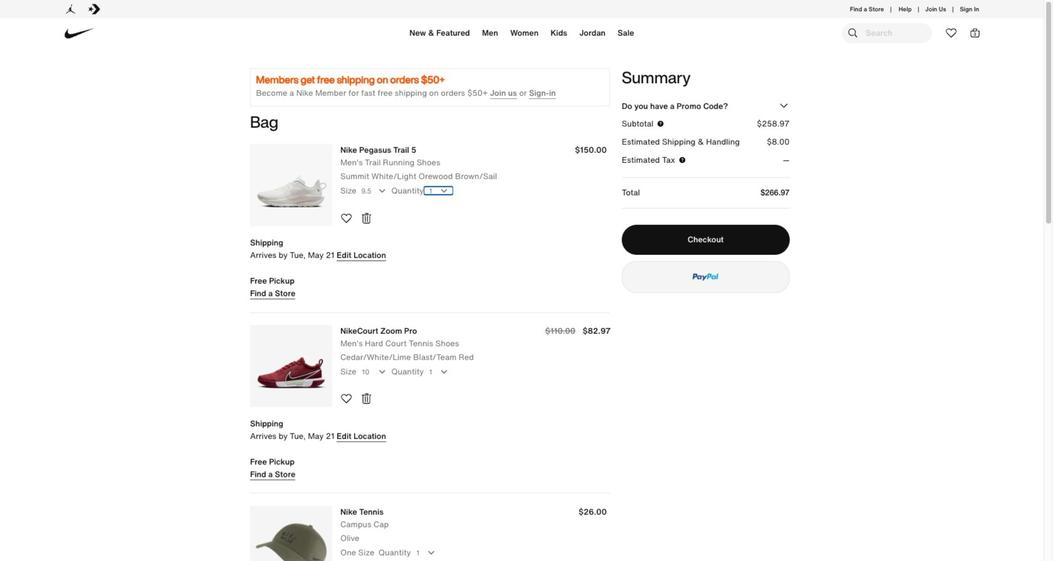 Task type: describe. For each thing, give the bounding box(es) containing it.
nike tennis image
[[250, 506, 332, 562]]

Search Products text field
[[842, 23, 932, 43]]

move to favorites image for nikecourt zoom pro image
[[340, 393, 352, 405]]

open search modal image
[[847, 27, 859, 39]]

remove image for move to favorites "image" related to nike pegasus trail 5 image
[[360, 212, 372, 224]]

remove image for nikecourt zoom pro image's move to favorites "image"
[[360, 393, 372, 405]]

converse image
[[89, 3, 101, 15]]

Enter a Promo Code text field
[[622, 122, 740, 140]]



Task type: locate. For each thing, give the bounding box(es) containing it.
1 vertical spatial move to favorites image
[[340, 393, 352, 405]]

favorites image
[[945, 27, 957, 39]]

0 vertical spatial remove image
[[360, 212, 372, 224]]

2 move to favorites image from the top
[[340, 393, 352, 405]]

menu bar
[[207, 20, 836, 50]]

1 move to favorites image from the top
[[340, 212, 352, 224]]

0 vertical spatial move to favorites image
[[340, 212, 352, 224]]

nike pegasus trail 5 image
[[250, 144, 332, 226]]

1 vertical spatial remove image
[[360, 393, 372, 405]]

move to favorites image
[[340, 212, 352, 224], [340, 393, 352, 405]]

remove image
[[360, 212, 372, 224], [360, 393, 372, 405]]

nikecourt zoom pro image
[[250, 325, 332, 407]]

nike home page image
[[60, 14, 99, 53]]

move to favorites image for nike pegasus trail 5 image
[[340, 212, 352, 224]]

jordan image
[[64, 3, 77, 15]]

paypal image
[[693, 274, 718, 281]]

1 remove image from the top
[[360, 212, 372, 224]]

2 remove image from the top
[[360, 393, 372, 405]]



Task type: vqa. For each thing, say whether or not it's contained in the screenshot.
Converse icon
yes



